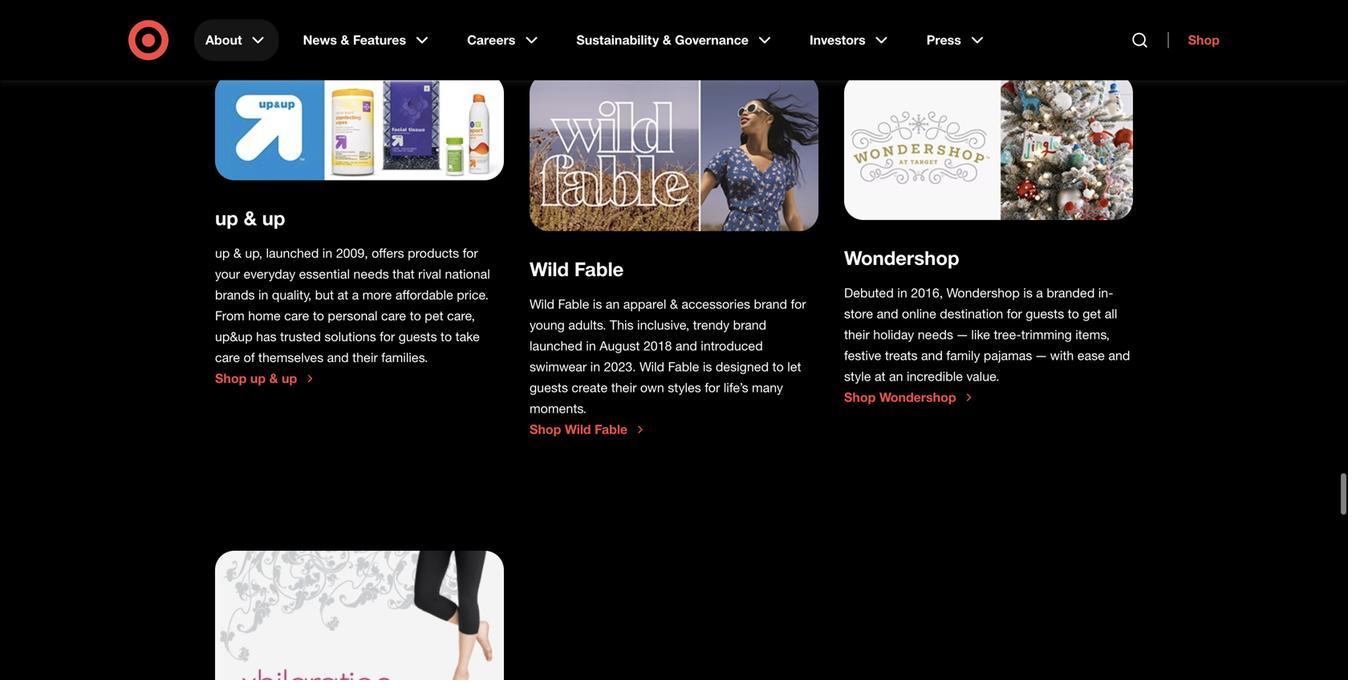 Task type: describe. For each thing, give the bounding box(es) containing it.
in down 'adults.'
[[586, 338, 596, 354]]

store
[[845, 306, 874, 321]]

2009,
[[336, 245, 368, 261]]

and up incredible
[[922, 348, 943, 363]]

and inside wild fable is an apparel & accessories brand for young adults. this inclusive, trendy brand launched in august 2018 and introduced swimwear in 2023. wild fable is designed to let guests create their own styles for life's many moments. shop wild fable
[[676, 338, 698, 354]]

a christmas tree with ornaments and decorations image
[[845, 74, 1134, 220]]

care,
[[447, 308, 475, 324]]

items,
[[1076, 327, 1110, 342]]

in up create
[[591, 359, 601, 374]]

careers
[[467, 32, 516, 48]]

a person's legs and feet image
[[215, 551, 504, 680]]

2018
[[644, 338, 672, 354]]

debuted in 2016, wondershop is a branded in- store and online destination for guests to get all their holiday needs — like tree-trimming items, festive treats and family pajamas — with ease and style at an incredible value. shop wondershop
[[845, 285, 1131, 405]]

products
[[408, 245, 459, 261]]

shop inside "up & up, launched in 2009, offers products for your everyday essential needs that rival national brands in quality, but at a more affordable price. from home care to personal care to pet care, up&up has trusted solutions for guests to take care of themselves and their families. shop up & up"
[[215, 371, 247, 386]]

1 vertical spatial brand
[[733, 317, 767, 333]]

style
[[845, 368, 872, 384]]

1 horizontal spatial care
[[284, 308, 309, 324]]

sustainability
[[577, 32, 659, 48]]

2 horizontal spatial care
[[381, 308, 406, 324]]

more
[[363, 287, 392, 303]]

young
[[530, 317, 565, 333]]

& for up,
[[233, 245, 242, 261]]

needs inside debuted in 2016, wondershop is a branded in- store and online destination for guests to get all their holiday needs — like tree-trimming items, festive treats and family pajamas — with ease and style at an incredible value. shop wondershop
[[918, 327, 954, 342]]

in up home
[[259, 287, 269, 303]]

guests inside debuted in 2016, wondershop is a branded in- store and online destination for guests to get all their holiday needs — like tree-trimming items, festive treats and family pajamas — with ease and style at an incredible value. shop wondershop
[[1026, 306, 1065, 321]]

trimming
[[1022, 327, 1072, 342]]

families.
[[382, 350, 428, 365]]

2 vertical spatial wondershop
[[880, 389, 957, 405]]

holiday
[[874, 327, 915, 342]]

value.
[[967, 368, 1000, 384]]

styles
[[668, 380, 702, 395]]

inclusive,
[[637, 317, 690, 333]]

shop inside debuted in 2016, wondershop is a branded in- store and online destination for guests to get all their holiday needs — like tree-trimming items, festive treats and family pajamas — with ease and style at an incredible value. shop wondershop
[[845, 389, 876, 405]]

press
[[927, 32, 962, 48]]

news & features link
[[292, 19, 443, 61]]

pajamas
[[984, 348, 1033, 363]]

up,
[[245, 245, 263, 261]]

festive
[[845, 348, 882, 363]]

for left life's
[[705, 380, 720, 395]]

in-
[[1099, 285, 1114, 301]]

investors link
[[799, 19, 903, 61]]

rival
[[418, 266, 442, 282]]

a inside debuted in 2016, wondershop is a branded in- store and online destination for guests to get all their holiday needs — like tree-trimming items, festive treats and family pajamas — with ease and style at an incredible value. shop wondershop
[[1037, 285, 1044, 301]]

& for features
[[341, 32, 350, 48]]

0 horizontal spatial care
[[215, 350, 240, 365]]

quality,
[[272, 287, 312, 303]]

affordable
[[396, 287, 453, 303]]

pet
[[425, 308, 444, 324]]

at inside "up & up, launched in 2009, offers products for your everyday essential needs that rival national brands in quality, but at a more affordable price. from home care to personal care to pet care, up&up has trusted solutions for guests to take care of themselves and their families. shop up & up"
[[338, 287, 349, 303]]

online
[[902, 306, 937, 321]]

& for up
[[244, 207, 257, 230]]

shop up & up link
[[215, 371, 317, 387]]

many
[[752, 380, 784, 395]]

and right ease
[[1109, 348, 1131, 363]]

their inside wild fable is an apparel & accessories brand for young adults. this inclusive, trendy brand launched in august 2018 and introduced swimwear in 2023. wild fable is designed to let guests create their own styles for life's many moments. shop wild fable
[[612, 380, 637, 395]]

with
[[1051, 348, 1074, 363]]

features
[[353, 32, 406, 48]]

take
[[456, 329, 480, 345]]

august
[[600, 338, 640, 354]]

to left take at the left of page
[[441, 329, 452, 345]]

has
[[256, 329, 277, 345]]

this
[[610, 317, 634, 333]]

to left pet
[[410, 308, 421, 324]]

1 horizontal spatial is
[[703, 359, 712, 374]]

and inside "up & up, launched in 2009, offers products for your everyday essential needs that rival national brands in quality, but at a more affordable price. from home care to personal care to pet care, up&up has trusted solutions for guests to take care of themselves and their families. shop up & up"
[[327, 350, 349, 365]]

news & features
[[303, 32, 406, 48]]

sustainability & governance link
[[565, 19, 786, 61]]

is inside debuted in 2016, wondershop is a branded in- store and online destination for guests to get all their holiday needs — like tree-trimming items, festive treats and family pajamas — with ease and style at an incredible value. shop wondershop
[[1024, 285, 1033, 301]]

about link
[[194, 19, 279, 61]]

at inside debuted in 2016, wondershop is a branded in- store and online destination for guests to get all their holiday needs — like tree-trimming items, festive treats and family pajamas — with ease and style at an incredible value. shop wondershop
[[875, 368, 886, 384]]

guests inside wild fable is an apparel & accessories brand for young adults. this inclusive, trendy brand launched in august 2018 and introduced swimwear in 2023. wild fable is designed to let guests create their own styles for life's many moments. shop wild fable
[[530, 380, 568, 395]]

apparel
[[624, 296, 667, 312]]

trusted
[[280, 329, 321, 345]]

careers link
[[456, 19, 553, 61]]

trendy
[[693, 317, 730, 333]]

from
[[215, 308, 245, 324]]

swimwear
[[530, 359, 587, 374]]

for left store
[[791, 296, 807, 312]]

incredible
[[907, 368, 963, 384]]

shop inside wild fable is an apparel & accessories brand for young adults. this inclusive, trendy brand launched in august 2018 and introduced swimwear in 2023. wild fable is designed to let guests create their own styles for life's many moments. shop wild fable
[[530, 421, 562, 437]]

up & up
[[215, 207, 285, 230]]

sustainability & governance
[[577, 32, 749, 48]]

investors
[[810, 32, 866, 48]]

create
[[572, 380, 608, 395]]



Task type: vqa. For each thing, say whether or not it's contained in the screenshot.
ONE at the left top
no



Task type: locate. For each thing, give the bounding box(es) containing it.
wondershop
[[845, 246, 960, 269], [947, 285, 1020, 301], [880, 389, 957, 405]]

in up essential
[[323, 245, 333, 261]]

launched up everyday
[[266, 245, 319, 261]]

0 vertical spatial —
[[957, 327, 968, 342]]

about
[[206, 32, 242, 48]]

wondershop up destination
[[947, 285, 1020, 301]]

— left with
[[1036, 348, 1047, 363]]

& left "governance"
[[663, 32, 672, 48]]

care left of
[[215, 350, 240, 365]]

a left "branded"
[[1037, 285, 1044, 301]]

1 vertical spatial —
[[1036, 348, 1047, 363]]

1 horizontal spatial their
[[612, 380, 637, 395]]

up&up
[[215, 329, 253, 345]]

0 vertical spatial at
[[338, 287, 349, 303]]

1 vertical spatial their
[[353, 350, 378, 365]]

news
[[303, 32, 337, 48]]

launched up the swimwear
[[530, 338, 583, 354]]

themselves
[[258, 350, 324, 365]]

2 horizontal spatial guests
[[1026, 306, 1065, 321]]

care up trusted
[[284, 308, 309, 324]]

1 horizontal spatial needs
[[918, 327, 954, 342]]

a up personal
[[352, 287, 359, 303]]

— left like
[[957, 327, 968, 342]]

shop wondershop link
[[845, 389, 976, 405]]

0 vertical spatial an
[[606, 296, 620, 312]]

shop wild fable link
[[530, 421, 647, 437]]

for inside debuted in 2016, wondershop is a branded in- store and online destination for guests to get all their holiday needs — like tree-trimming items, festive treats and family pajamas — with ease and style at an incredible value. shop wondershop
[[1007, 306, 1023, 321]]

a woman wearing sunglasses image
[[530, 74, 819, 231]]

designed
[[716, 359, 769, 374]]

1 horizontal spatial at
[[875, 368, 886, 384]]

1 horizontal spatial —
[[1036, 348, 1047, 363]]

brands
[[215, 287, 255, 303]]

governance
[[675, 32, 749, 48]]

personal
[[328, 308, 378, 324]]

to inside wild fable is an apparel & accessories brand for young adults. this inclusive, trendy brand launched in august 2018 and introduced swimwear in 2023. wild fable is designed to let guests create their own styles for life's many moments. shop wild fable
[[773, 359, 784, 374]]

1 vertical spatial an
[[890, 368, 904, 384]]

their inside "up & up, launched in 2009, offers products for your everyday essential needs that rival national brands in quality, but at a more affordable price. from home care to personal care to pet care, up&up has trusted solutions for guests to take care of themselves and their families. shop up & up"
[[353, 350, 378, 365]]

0 horizontal spatial an
[[606, 296, 620, 312]]

wondershop up 2016,
[[845, 246, 960, 269]]

1 vertical spatial needs
[[918, 327, 954, 342]]

solutions
[[325, 329, 376, 345]]

and down solutions at the left
[[327, 350, 349, 365]]

0 vertical spatial needs
[[354, 266, 389, 282]]

launched inside wild fable is an apparel & accessories brand for young adults. this inclusive, trendy brand launched in august 2018 and introduced swimwear in 2023. wild fable is designed to let guests create their own styles for life's many moments. shop wild fable
[[530, 338, 583, 354]]

get
[[1083, 306, 1102, 321]]

treats
[[885, 348, 918, 363]]

wild fable
[[530, 257, 624, 280]]

an inside wild fable is an apparel & accessories brand for young adults. this inclusive, trendy brand launched in august 2018 and introduced swimwear in 2023. wild fable is designed to let guests create their own styles for life's many moments. shop wild fable
[[606, 296, 620, 312]]

their down solutions at the left
[[353, 350, 378, 365]]

guests up families.
[[399, 329, 437, 345]]

accessories
[[682, 296, 751, 312]]

0 horizontal spatial their
[[353, 350, 378, 365]]

offers
[[372, 245, 404, 261]]

for up national
[[463, 245, 478, 261]]

guests inside "up & up, launched in 2009, offers products for your everyday essential needs that rival national brands in quality, but at a more affordable price. from home care to personal care to pet care, up&up has trusted solutions for guests to take care of themselves and their families. shop up & up"
[[399, 329, 437, 345]]

0 horizontal spatial launched
[[266, 245, 319, 261]]

an down treats
[[890, 368, 904, 384]]

for up 'tree-'
[[1007, 306, 1023, 321]]

needs
[[354, 266, 389, 282], [918, 327, 954, 342]]

their down store
[[845, 327, 870, 342]]

0 horizontal spatial at
[[338, 287, 349, 303]]

1 horizontal spatial an
[[890, 368, 904, 384]]

at right style
[[875, 368, 886, 384]]

own
[[641, 380, 665, 395]]

—
[[957, 327, 968, 342], [1036, 348, 1047, 363]]

in inside debuted in 2016, wondershop is a branded in- store and online destination for guests to get all their holiday needs — like tree-trimming items, festive treats and family pajamas — with ease and style at an incredible value. shop wondershop
[[898, 285, 908, 301]]

& right news
[[341, 32, 350, 48]]

1 horizontal spatial launched
[[530, 338, 583, 354]]

2 horizontal spatial is
[[1024, 285, 1033, 301]]

0 vertical spatial launched
[[266, 245, 319, 261]]

and up holiday
[[877, 306, 899, 321]]

0 horizontal spatial needs
[[354, 266, 389, 282]]

&
[[341, 32, 350, 48], [663, 32, 672, 48], [244, 207, 257, 230], [233, 245, 242, 261], [670, 296, 678, 312], [269, 371, 278, 386]]

destination
[[940, 306, 1004, 321]]

adults.
[[569, 317, 607, 333]]

let
[[788, 359, 802, 374]]

& inside wild fable is an apparel & accessories brand for young adults. this inclusive, trendy brand launched in august 2018 and introduced swimwear in 2023. wild fable is designed to let guests create their own styles for life's many moments. shop wild fable
[[670, 296, 678, 312]]

up
[[215, 207, 238, 230], [262, 207, 285, 230], [215, 245, 230, 261], [250, 371, 266, 386], [282, 371, 297, 386]]

1 vertical spatial guests
[[399, 329, 437, 345]]

that
[[393, 266, 415, 282]]

care
[[284, 308, 309, 324], [381, 308, 406, 324], [215, 350, 240, 365]]

is
[[1024, 285, 1033, 301], [593, 296, 602, 312], [703, 359, 712, 374]]

is left "branded"
[[1024, 285, 1033, 301]]

is up 'adults.'
[[593, 296, 602, 312]]

& down themselves
[[269, 371, 278, 386]]

for up families.
[[380, 329, 395, 345]]

& left up, at top left
[[233, 245, 242, 261]]

2 vertical spatial guests
[[530, 380, 568, 395]]

is down introduced
[[703, 359, 712, 374]]

ease
[[1078, 348, 1105, 363]]

an
[[606, 296, 620, 312], [890, 368, 904, 384]]

up & up, launched in 2009, offers products for your everyday essential needs that rival national brands in quality, but at a more affordable price. from home care to personal care to pet care, up&up has trusted solutions for guests to take care of themselves and their families. shop up & up
[[215, 245, 490, 386]]

a inside "up & up, launched in 2009, offers products for your everyday essential needs that rival national brands in quality, but at a more affordable price. from home care to personal care to pet care, up&up has trusted solutions for guests to take care of themselves and their families. shop up & up"
[[352, 287, 359, 303]]

at
[[338, 287, 349, 303], [875, 368, 886, 384]]

like
[[972, 327, 991, 342]]

1 vertical spatial wondershop
[[947, 285, 1020, 301]]

wondershop down incredible
[[880, 389, 957, 405]]

moments.
[[530, 401, 587, 416]]

application image
[[215, 74, 504, 180]]

essential
[[299, 266, 350, 282]]

an inside debuted in 2016, wondershop is a branded in- store and online destination for guests to get all their holiday needs — like tree-trimming items, festive treats and family pajamas — with ease and style at an incredible value. shop wondershop
[[890, 368, 904, 384]]

0 horizontal spatial a
[[352, 287, 359, 303]]

launched inside "up & up, launched in 2009, offers products for your everyday essential needs that rival national brands in quality, but at a more affordable price. from home care to personal care to pet care, up&up has trusted solutions for guests to take care of themselves and their families. shop up & up"
[[266, 245, 319, 261]]

introduced
[[701, 338, 763, 354]]

care down more
[[381, 308, 406, 324]]

guests up the moments.
[[530, 380, 568, 395]]

to left get
[[1068, 306, 1080, 321]]

press link
[[916, 19, 999, 61]]

fable
[[575, 257, 624, 280], [558, 296, 590, 312], [668, 359, 700, 374], [595, 421, 628, 437]]

needs up more
[[354, 266, 389, 282]]

0 horizontal spatial —
[[957, 327, 968, 342]]

to
[[1068, 306, 1080, 321], [313, 308, 324, 324], [410, 308, 421, 324], [441, 329, 452, 345], [773, 359, 784, 374]]

1 vertical spatial at
[[875, 368, 886, 384]]

their inside debuted in 2016, wondershop is a branded in- store and online destination for guests to get all their holiday needs — like tree-trimming items, festive treats and family pajamas — with ease and style at an incredible value. shop wondershop
[[845, 327, 870, 342]]

wild
[[530, 257, 569, 280], [530, 296, 555, 312], [640, 359, 665, 374], [565, 421, 591, 437]]

their down 2023.
[[612, 380, 637, 395]]

0 horizontal spatial is
[[593, 296, 602, 312]]

home
[[248, 308, 281, 324]]

1 horizontal spatial guests
[[530, 380, 568, 395]]

branded
[[1047, 285, 1095, 301]]

2 vertical spatial their
[[612, 380, 637, 395]]

and right 2018
[[676, 338, 698, 354]]

their
[[845, 327, 870, 342], [353, 350, 378, 365], [612, 380, 637, 395]]

1 vertical spatial launched
[[530, 338, 583, 354]]

0 vertical spatial brand
[[754, 296, 788, 312]]

& for governance
[[663, 32, 672, 48]]

& up up, at top left
[[244, 207, 257, 230]]

needs inside "up & up, launched in 2009, offers products for your everyday essential needs that rival national brands in quality, but at a more affordable price. from home care to personal care to pet care, up&up has trusted solutions for guests to take care of themselves and their families. shop up & up"
[[354, 266, 389, 282]]

to inside debuted in 2016, wondershop is a branded in- store and online destination for guests to get all their holiday needs — like tree-trimming items, festive treats and family pajamas — with ease and style at an incredible value. shop wondershop
[[1068, 306, 1080, 321]]

debuted
[[845, 285, 894, 301]]

tree-
[[994, 327, 1022, 342]]

0 horizontal spatial guests
[[399, 329, 437, 345]]

shop link
[[1169, 32, 1220, 48]]

for
[[463, 245, 478, 261], [791, 296, 807, 312], [1007, 306, 1023, 321], [380, 329, 395, 345], [705, 380, 720, 395]]

national
[[445, 266, 490, 282]]

guests up trimming
[[1026, 306, 1065, 321]]

to down but
[[313, 308, 324, 324]]

but
[[315, 287, 334, 303]]

and
[[877, 306, 899, 321], [676, 338, 698, 354], [922, 348, 943, 363], [1109, 348, 1131, 363], [327, 350, 349, 365]]

0 vertical spatial guests
[[1026, 306, 1065, 321]]

price.
[[457, 287, 489, 303]]

2023.
[[604, 359, 636, 374]]

your
[[215, 266, 240, 282]]

family
[[947, 348, 981, 363]]

2016,
[[911, 285, 944, 301]]

2 horizontal spatial their
[[845, 327, 870, 342]]

0 vertical spatial their
[[845, 327, 870, 342]]

needs down online
[[918, 327, 954, 342]]

1 horizontal spatial a
[[1037, 285, 1044, 301]]

all
[[1105, 306, 1118, 321]]

a
[[1037, 285, 1044, 301], [352, 287, 359, 303]]

brand up introduced
[[733, 317, 767, 333]]

life's
[[724, 380, 749, 395]]

of
[[244, 350, 255, 365]]

brand right accessories
[[754, 296, 788, 312]]

at right but
[[338, 287, 349, 303]]

in left 2016,
[[898, 285, 908, 301]]

& up 'inclusive,'
[[670, 296, 678, 312]]

0 vertical spatial wondershop
[[845, 246, 960, 269]]

an up this
[[606, 296, 620, 312]]

in
[[323, 245, 333, 261], [898, 285, 908, 301], [259, 287, 269, 303], [586, 338, 596, 354], [591, 359, 601, 374]]

everyday
[[244, 266, 296, 282]]

to left let on the bottom
[[773, 359, 784, 374]]

wild fable is an apparel & accessories brand for young adults. this inclusive, trendy brand launched in august 2018 and introduced swimwear in 2023. wild fable is designed to let guests create their own styles for life's many moments. shop wild fable
[[530, 296, 807, 437]]



